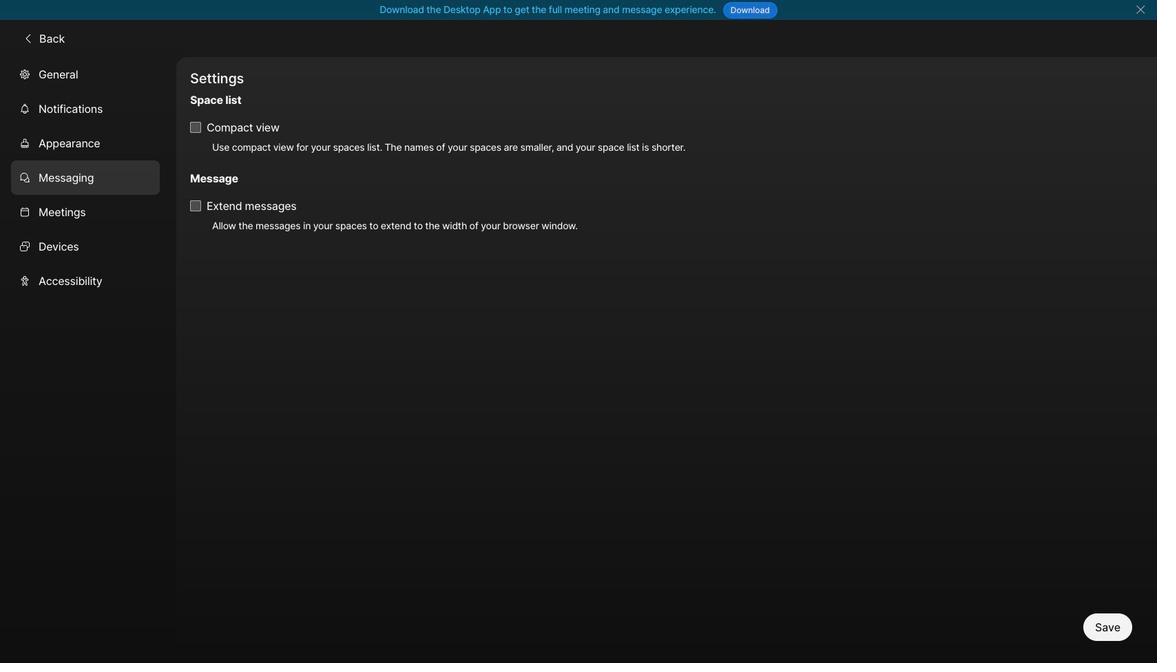 Task type: vqa. For each thing, say whether or not it's contained in the screenshot.
Add reaction icon
no



Task type: locate. For each thing, give the bounding box(es) containing it.
messaging tab
[[11, 160, 160, 195]]

cancel_16 image
[[1136, 4, 1146, 15]]

notifications tab
[[11, 91, 160, 126]]

general tab
[[11, 57, 160, 91]]



Task type: describe. For each thing, give the bounding box(es) containing it.
accessibility tab
[[11, 264, 160, 298]]

meetings tab
[[11, 195, 160, 229]]

appearance tab
[[11, 126, 160, 160]]

settings navigation
[[0, 57, 176, 664]]

devices tab
[[11, 229, 160, 264]]



